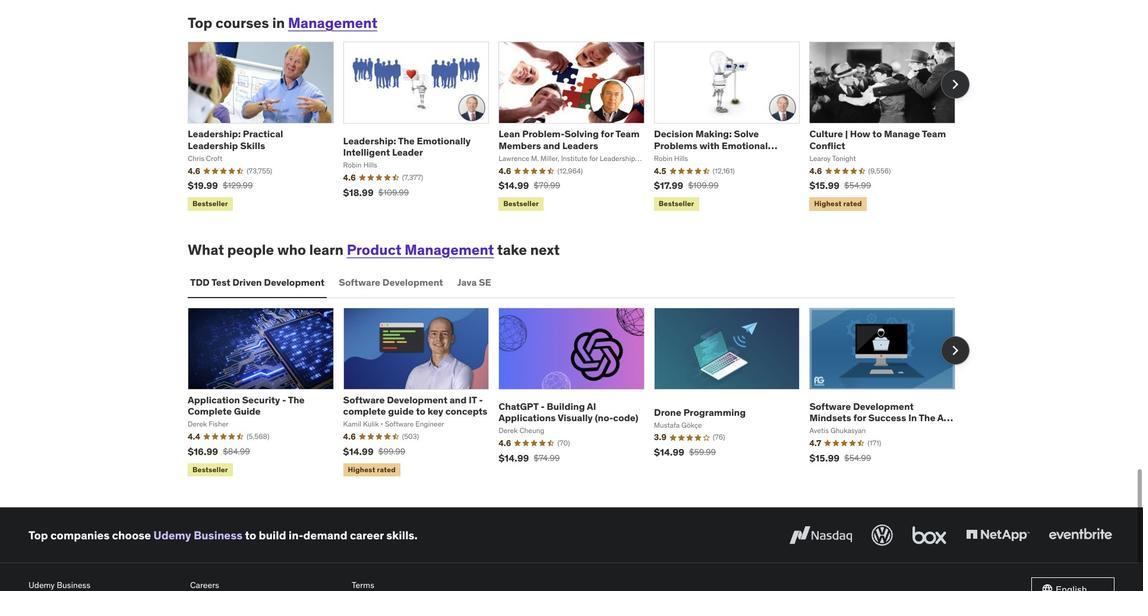 Task type: vqa. For each thing, say whether or not it's contained in the screenshot.
More within the 'button'
no



Task type: describe. For each thing, give the bounding box(es) containing it.
software development button
[[336, 268, 445, 297]]

tdd
[[190, 276, 210, 288]]

emotional
[[722, 139, 768, 151]]

development for software development
[[382, 276, 443, 288]]

take
[[497, 241, 527, 259]]

careers link
[[190, 578, 342, 591]]

decision making: solve problems with emotional intelligence link
[[654, 128, 777, 163]]

leadership: the emotionally intelligent leader
[[343, 135, 471, 158]]

driven
[[232, 276, 262, 288]]

product management link
[[347, 241, 494, 259]]

visually
[[558, 412, 593, 424]]

application
[[188, 394, 240, 406]]

drone programming link
[[654, 406, 746, 418]]

security
[[242, 394, 280, 406]]

what people who learn product management take next
[[188, 241, 560, 259]]

and inside software development and it - complete guide to key concepts
[[450, 394, 467, 406]]

1 horizontal spatial management
[[405, 241, 494, 259]]

guide
[[234, 405, 261, 417]]

software development and it - complete guide to key concepts link
[[343, 394, 488, 417]]

culture | how to manage team conflict
[[809, 128, 946, 151]]

software for software development and it - complete guide to key concepts
[[343, 394, 385, 406]]

guide
[[388, 405, 414, 417]]

volkswagen image
[[869, 522, 895, 548]]

lean problem-solving for team members and leaders link
[[499, 128, 640, 151]]

java se
[[457, 276, 491, 288]]

software for software development mindsets for success in the age of ai
[[809, 400, 851, 412]]

chatgpt - building ai applications visually (no-code) link
[[499, 400, 638, 424]]

skills
[[240, 139, 265, 151]]

top courses in management
[[188, 14, 378, 32]]

key
[[428, 405, 443, 417]]

chatgpt - building ai applications visually (no-code)
[[499, 400, 638, 424]]

test
[[211, 276, 230, 288]]

in
[[272, 14, 285, 32]]

1 vertical spatial udemy business link
[[29, 578, 181, 591]]

manage
[[884, 128, 920, 140]]

leadership
[[188, 139, 238, 151]]

0 vertical spatial udemy
[[153, 528, 191, 542]]

application security - the complete guide
[[188, 394, 305, 417]]

decision
[[654, 128, 693, 140]]

se
[[479, 276, 491, 288]]

ai inside software development mindsets for success in the age of ai
[[820, 423, 830, 435]]

demand
[[303, 528, 347, 542]]

next image for software development mindsets for success in the age of ai
[[946, 341, 965, 360]]

in-
[[289, 528, 303, 542]]

2 vertical spatial to
[[245, 528, 256, 542]]

the inside software development mindsets for success in the age of ai
[[919, 412, 936, 424]]

it
[[469, 394, 477, 406]]

top for top companies choose udemy business to build in-demand career skills.
[[29, 528, 48, 542]]

leadership: practical leadership skills
[[188, 128, 283, 151]]

eventbrite image
[[1046, 522, 1115, 548]]

and inside lean problem-solving for team members and leaders
[[543, 139, 560, 151]]

in
[[908, 412, 917, 424]]

0 horizontal spatial udemy
[[29, 580, 55, 591]]

drone
[[654, 406, 681, 418]]

leaders
[[562, 139, 598, 151]]

software development mindsets for success in the age of ai link
[[809, 400, 955, 435]]

members
[[499, 139, 541, 151]]

the inside leadership: the emotionally intelligent leader
[[398, 135, 415, 147]]

problem-
[[522, 128, 565, 140]]

terms
[[352, 580, 374, 591]]

to inside culture | how to manage team conflict
[[873, 128, 882, 140]]

netapp image
[[964, 522, 1032, 548]]

top companies choose udemy business to build in-demand career skills.
[[29, 528, 418, 542]]

choose
[[112, 528, 151, 542]]

skills.
[[386, 528, 418, 542]]

0 horizontal spatial management
[[288, 14, 378, 32]]

carousel element containing leadership: practical leadership skills
[[188, 42, 970, 213]]

build
[[259, 528, 286, 542]]

- inside chatgpt - building ai applications visually (no-code)
[[541, 400, 545, 412]]

emotionally
[[417, 135, 471, 147]]

next
[[530, 241, 560, 259]]

java
[[457, 276, 477, 288]]

lean problem-solving for team members and leaders
[[499, 128, 640, 151]]

applications
[[499, 412, 556, 424]]



Task type: locate. For each thing, give the bounding box(es) containing it.
to inside software development and it - complete guide to key concepts
[[416, 405, 426, 417]]

for right solving
[[601, 128, 614, 140]]

0 horizontal spatial team
[[616, 128, 640, 140]]

leader
[[392, 146, 423, 158]]

mindsets
[[809, 412, 851, 424]]

0 horizontal spatial ai
[[587, 400, 596, 412]]

1 vertical spatial next image
[[946, 341, 965, 360]]

software left guide
[[343, 394, 385, 406]]

udemy business link
[[153, 528, 242, 542], [29, 578, 181, 591]]

software down what people who learn product management take next
[[339, 276, 380, 288]]

1 horizontal spatial -
[[479, 394, 483, 406]]

udemy
[[153, 528, 191, 542], [29, 580, 55, 591]]

0 horizontal spatial -
[[282, 394, 286, 406]]

team right solving
[[616, 128, 640, 140]]

complete
[[188, 405, 232, 417]]

and left leaders
[[543, 139, 560, 151]]

solving
[[565, 128, 599, 140]]

0 vertical spatial udemy business link
[[153, 528, 242, 542]]

ai right building
[[587, 400, 596, 412]]

companies
[[51, 528, 110, 542]]

1 horizontal spatial the
[[398, 135, 415, 147]]

0 vertical spatial carousel element
[[188, 42, 970, 213]]

1 horizontal spatial and
[[543, 139, 560, 151]]

the right security
[[288, 394, 305, 406]]

team right manage
[[922, 128, 946, 140]]

top for top courses in management
[[188, 14, 212, 32]]

0 vertical spatial to
[[873, 128, 882, 140]]

software inside software development and it - complete guide to key concepts
[[343, 394, 385, 406]]

software inside button
[[339, 276, 380, 288]]

2 horizontal spatial to
[[873, 128, 882, 140]]

1 vertical spatial and
[[450, 394, 467, 406]]

0 vertical spatial ai
[[587, 400, 596, 412]]

management up java
[[405, 241, 494, 259]]

1 vertical spatial business
[[57, 580, 90, 591]]

with
[[700, 139, 720, 151]]

to left key
[[416, 405, 426, 417]]

for for team
[[601, 128, 614, 140]]

leadership: inside leadership: practical leadership skills
[[188, 128, 241, 140]]

software development and it - complete guide to key concepts
[[343, 394, 488, 417]]

top left courses
[[188, 14, 212, 32]]

|
[[845, 128, 848, 140]]

2 next image from the top
[[946, 341, 965, 360]]

1 vertical spatial the
[[288, 394, 305, 406]]

culture
[[809, 128, 843, 140]]

udemy business link up careers
[[153, 528, 242, 542]]

to left build
[[245, 528, 256, 542]]

box image
[[910, 522, 949, 548]]

0 horizontal spatial the
[[288, 394, 305, 406]]

- inside software development and it - complete guide to key concepts
[[479, 394, 483, 406]]

leadership: for intelligent
[[343, 135, 396, 147]]

0 horizontal spatial to
[[245, 528, 256, 542]]

next image for culture | how to manage team conflict
[[946, 75, 965, 94]]

to right how
[[873, 128, 882, 140]]

0 horizontal spatial top
[[29, 528, 48, 542]]

1 horizontal spatial udemy
[[153, 528, 191, 542]]

practical
[[243, 128, 283, 140]]

1 next image from the top
[[946, 75, 965, 94]]

tdd test driven development
[[190, 276, 325, 288]]

lean
[[499, 128, 520, 140]]

development inside software development and it - complete guide to key concepts
[[387, 394, 447, 406]]

software development
[[339, 276, 443, 288]]

leadership: for skills
[[188, 128, 241, 140]]

leadership: practical leadership skills link
[[188, 128, 283, 151]]

- right security
[[282, 394, 286, 406]]

concepts
[[445, 405, 488, 417]]

application security - the complete guide link
[[188, 394, 305, 417]]

intelligent
[[343, 146, 390, 158]]

software for software development
[[339, 276, 380, 288]]

1 vertical spatial top
[[29, 528, 48, 542]]

development
[[264, 276, 325, 288], [382, 276, 443, 288], [387, 394, 447, 406], [853, 400, 914, 412]]

0 vertical spatial next image
[[946, 75, 965, 94]]

programming
[[684, 406, 746, 418]]

terms link
[[352, 578, 504, 591]]

team
[[616, 128, 640, 140], [922, 128, 946, 140]]

software
[[339, 276, 380, 288], [343, 394, 385, 406], [809, 400, 851, 412]]

development for software development mindsets for success in the age of ai
[[853, 400, 914, 412]]

2 team from the left
[[922, 128, 946, 140]]

1 horizontal spatial business
[[194, 528, 242, 542]]

udemy business link down companies
[[29, 578, 181, 591]]

software up of
[[809, 400, 851, 412]]

to
[[873, 128, 882, 140], [416, 405, 426, 417], [245, 528, 256, 542]]

ai
[[587, 400, 596, 412], [820, 423, 830, 435]]

decision making: solve problems with emotional intelligence
[[654, 128, 768, 163]]

0 vertical spatial business
[[194, 528, 242, 542]]

development inside 'tdd test driven development' button
[[264, 276, 325, 288]]

problems
[[654, 139, 697, 151]]

management link
[[288, 14, 378, 32]]

1 horizontal spatial for
[[853, 412, 866, 424]]

carousel element
[[188, 42, 970, 213], [188, 308, 970, 479]]

0 horizontal spatial leadership:
[[188, 128, 241, 140]]

2 carousel element from the top
[[188, 308, 970, 479]]

2 horizontal spatial the
[[919, 412, 936, 424]]

culture | how to manage team conflict link
[[809, 128, 946, 151]]

of
[[809, 423, 819, 435]]

success
[[868, 412, 906, 424]]

1 horizontal spatial top
[[188, 14, 212, 32]]

top left companies
[[29, 528, 48, 542]]

development for software development and it - complete guide to key concepts
[[387, 394, 447, 406]]

1 horizontal spatial leadership:
[[343, 135, 396, 147]]

0 horizontal spatial business
[[57, 580, 90, 591]]

for inside software development mindsets for success in the age of ai
[[853, 412, 866, 424]]

1 horizontal spatial team
[[922, 128, 946, 140]]

2 horizontal spatial -
[[541, 400, 545, 412]]

1 horizontal spatial ai
[[820, 423, 830, 435]]

carousel element containing application security - the complete guide
[[188, 308, 970, 479]]

for for success
[[853, 412, 866, 424]]

conflict
[[809, 139, 845, 151]]

-
[[282, 394, 286, 406], [479, 394, 483, 406], [541, 400, 545, 412]]

1 carousel element from the top
[[188, 42, 970, 213]]

for left success
[[853, 412, 866, 424]]

top
[[188, 14, 212, 32], [29, 528, 48, 542]]

1 vertical spatial to
[[416, 405, 426, 417]]

0 horizontal spatial for
[[601, 128, 614, 140]]

the left the emotionally
[[398, 135, 415, 147]]

product
[[347, 241, 401, 259]]

management right in
[[288, 14, 378, 32]]

the inside application security - the complete guide
[[288, 394, 305, 406]]

udemy business
[[29, 580, 90, 591]]

the right in
[[919, 412, 936, 424]]

- left building
[[541, 400, 545, 412]]

software development mindsets for success in the age of ai
[[809, 400, 955, 435]]

- inside application security - the complete guide
[[282, 394, 286, 406]]

1 vertical spatial udemy
[[29, 580, 55, 591]]

for inside lean problem-solving for team members and leaders
[[601, 128, 614, 140]]

making:
[[696, 128, 732, 140]]

ai inside chatgpt - building ai applications visually (no-code)
[[587, 400, 596, 412]]

learn
[[309, 241, 344, 259]]

leadership: the emotionally intelligent leader link
[[343, 135, 471, 158]]

small image
[[1042, 584, 1053, 591]]

1 vertical spatial carousel element
[[188, 308, 970, 479]]

1 vertical spatial ai
[[820, 423, 830, 435]]

career
[[350, 528, 384, 542]]

0 vertical spatial management
[[288, 14, 378, 32]]

- right it in the left bottom of the page
[[479, 394, 483, 406]]

1 vertical spatial management
[[405, 241, 494, 259]]

1 vertical spatial for
[[853, 412, 866, 424]]

0 vertical spatial top
[[188, 14, 212, 32]]

0 vertical spatial the
[[398, 135, 415, 147]]

0 vertical spatial for
[[601, 128, 614, 140]]

management
[[288, 14, 378, 32], [405, 241, 494, 259]]

business up careers
[[194, 528, 242, 542]]

ai right of
[[820, 423, 830, 435]]

who
[[277, 241, 306, 259]]

0 vertical spatial and
[[543, 139, 560, 151]]

people
[[227, 241, 274, 259]]

2 vertical spatial the
[[919, 412, 936, 424]]

java se button
[[455, 268, 494, 297]]

careers
[[190, 580, 219, 591]]

next image
[[946, 75, 965, 94], [946, 341, 965, 360]]

intelligence
[[654, 151, 708, 163]]

business down companies
[[57, 580, 90, 591]]

(no-
[[595, 412, 613, 424]]

development inside software development button
[[382, 276, 443, 288]]

tdd test driven development button
[[188, 268, 327, 297]]

the
[[398, 135, 415, 147], [288, 394, 305, 406], [919, 412, 936, 424]]

solve
[[734, 128, 759, 140]]

1 team from the left
[[616, 128, 640, 140]]

nasdaq image
[[787, 522, 855, 548]]

0 horizontal spatial and
[[450, 394, 467, 406]]

courses
[[216, 14, 269, 32]]

leadership: inside leadership: the emotionally intelligent leader
[[343, 135, 396, 147]]

team inside lean problem-solving for team members and leaders
[[616, 128, 640, 140]]

team inside culture | how to manage team conflict
[[922, 128, 946, 140]]

how
[[850, 128, 870, 140]]

1 horizontal spatial to
[[416, 405, 426, 417]]

building
[[547, 400, 585, 412]]

and
[[543, 139, 560, 151], [450, 394, 467, 406]]

chatgpt
[[499, 400, 539, 412]]

complete
[[343, 405, 386, 417]]

drone programming
[[654, 406, 746, 418]]

what
[[188, 241, 224, 259]]

age
[[937, 412, 955, 424]]

development inside software development mindsets for success in the age of ai
[[853, 400, 914, 412]]

software inside software development mindsets for success in the age of ai
[[809, 400, 851, 412]]

and left it in the left bottom of the page
[[450, 394, 467, 406]]

code)
[[613, 412, 638, 424]]



